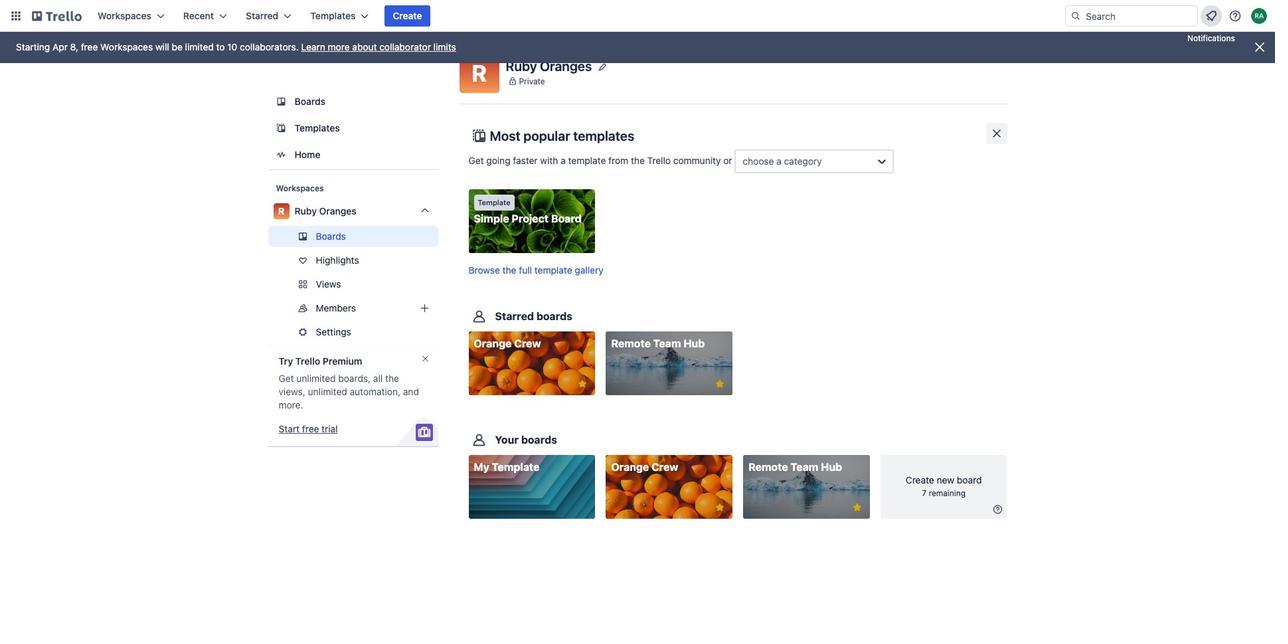 Task type: vqa. For each thing, say whether or not it's contained in the screenshot.
profile
no



Task type: describe. For each thing, give the bounding box(es) containing it.
more
[[328, 41, 350, 53]]

r inside button
[[472, 59, 487, 86]]

0 vertical spatial unlimited
[[297, 373, 336, 384]]

0 horizontal spatial remote team hub link
[[606, 332, 733, 396]]

try trello premium get unlimited boards, all the views, unlimited automation, and more.
[[279, 356, 419, 411]]

board image
[[273, 94, 289, 110]]

choose a category
[[743, 156, 823, 167]]

browse the full template gallery
[[469, 265, 604, 276]]

1 vertical spatial r
[[278, 205, 285, 217]]

1 horizontal spatial oranges
[[540, 58, 592, 73]]

create for create
[[393, 10, 422, 21]]

gallery
[[575, 265, 604, 276]]

1 horizontal spatial remote team hub link
[[744, 456, 870, 519]]

templates link
[[268, 116, 438, 140]]

templates
[[574, 128, 635, 144]]

create new board 7 remaining
[[906, 475, 983, 499]]

most
[[490, 128, 521, 144]]

0 horizontal spatial oranges
[[319, 205, 357, 217]]

templates button
[[303, 5, 377, 27]]

trello inside try trello premium get unlimited boards, all the views, unlimited automation, and more.
[[296, 356, 320, 367]]

learn more about collaborator limits link
[[301, 41, 456, 53]]

views,
[[279, 386, 306, 397]]

full
[[519, 265, 532, 276]]

add image
[[417, 300, 433, 316]]

starred button
[[238, 5, 300, 27]]

automation,
[[350, 386, 401, 397]]

1 horizontal spatial a
[[777, 156, 782, 167]]

remaining
[[929, 489, 966, 499]]

template inside my template link
[[492, 462, 540, 473]]

members
[[316, 302, 356, 314]]

start
[[279, 423, 300, 435]]

orange for orange crew 'link' to the left
[[474, 338, 512, 350]]

settings
[[316, 326, 351, 338]]

1 horizontal spatial remote
[[749, 462, 789, 473]]

try
[[279, 356, 293, 367]]

template inside template simple project board
[[478, 198, 511, 207]]

trial
[[322, 423, 338, 435]]

notifications
[[1188, 33, 1236, 43]]

1 horizontal spatial orange crew
[[612, 462, 679, 473]]

back to home image
[[32, 5, 82, 27]]

0 horizontal spatial team
[[654, 338, 682, 350]]

create button
[[385, 5, 430, 27]]

boards for second the boards link
[[316, 231, 346, 242]]

starting apr 8, free workspaces will be limited to 10 collaborators. learn more about collaborator limits
[[16, 41, 456, 53]]

get going faster with a template from the trello community or
[[469, 155, 735, 166]]

popular
[[524, 128, 571, 144]]

most popular templates
[[490, 128, 635, 144]]

2 boards link from the top
[[268, 226, 438, 247]]

your boards
[[495, 434, 558, 446]]

views
[[316, 278, 341, 290]]

recent button
[[175, 5, 235, 27]]

crew for orange crew 'link' to the left
[[515, 338, 541, 350]]

click to unstar this board. it will be removed from your starred list. image for your boards
[[714, 502, 726, 514]]

r button
[[460, 53, 499, 93]]

simple
[[474, 213, 509, 225]]

home link
[[268, 143, 438, 167]]

choose
[[743, 156, 774, 167]]

orange for bottommost orange crew 'link'
[[612, 462, 649, 473]]

remote team hub for the leftmost remote team hub link
[[612, 338, 705, 350]]

start free trial button
[[279, 423, 338, 436]]

1 vertical spatial ruby
[[295, 205, 317, 217]]

new
[[937, 475, 955, 486]]

browse
[[469, 265, 500, 276]]

boards for your boards
[[522, 434, 558, 446]]

private
[[519, 76, 545, 86]]

2 vertical spatial workspaces
[[276, 183, 324, 193]]

workspaces button
[[90, 5, 173, 27]]

project
[[512, 213, 549, 225]]

learn
[[301, 41, 326, 53]]

be
[[172, 41, 183, 53]]

7
[[923, 489, 927, 499]]

settings link
[[268, 322, 438, 343]]

sm image
[[992, 503, 1005, 517]]

highlights
[[316, 255, 359, 266]]

templates inside popup button
[[311, 10, 356, 21]]

crew for bottommost orange crew 'link'
[[652, 462, 679, 473]]

0 horizontal spatial orange crew
[[474, 338, 541, 350]]

limited
[[185, 41, 214, 53]]

starred for starred boards
[[495, 311, 534, 322]]

1 horizontal spatial the
[[503, 265, 517, 276]]

Search field
[[1082, 6, 1198, 26]]

highlights link
[[268, 250, 438, 271]]

to
[[216, 41, 225, 53]]

boards for starred boards
[[537, 311, 573, 322]]

the for get going faster with a template from the trello community or
[[631, 155, 645, 166]]

will
[[156, 41, 169, 53]]

workspaces inside popup button
[[98, 10, 151, 21]]



Task type: locate. For each thing, give the bounding box(es) containing it.
going
[[487, 155, 511, 166]]

start free trial
[[279, 423, 338, 435]]

hub for click to unstar this board. it will be removed from your starred list. image
[[821, 462, 843, 473]]

1 vertical spatial orange crew
[[612, 462, 679, 473]]

create inside button
[[393, 10, 422, 21]]

more.
[[279, 399, 303, 411]]

8,
[[70, 41, 78, 53]]

boards for 1st the boards link from the top
[[295, 96, 326, 107]]

1 vertical spatial workspaces
[[100, 41, 153, 53]]

template simple project board
[[474, 198, 582, 225]]

boards down browse the full template gallery
[[537, 311, 573, 322]]

oranges
[[540, 58, 592, 73], [319, 205, 357, 217]]

trello right try
[[296, 356, 320, 367]]

1 vertical spatial remote team hub
[[749, 462, 843, 473]]

open information menu image
[[1229, 9, 1243, 23]]

1 vertical spatial boards
[[316, 231, 346, 242]]

0 vertical spatial oranges
[[540, 58, 592, 73]]

0 horizontal spatial hub
[[684, 338, 705, 350]]

create
[[393, 10, 422, 21], [906, 475, 935, 486]]

browse the full template gallery link
[[469, 265, 604, 276]]

orange crew link
[[469, 332, 596, 396], [606, 456, 733, 519]]

get up views,
[[279, 373, 294, 384]]

with
[[541, 155, 559, 166]]

0 vertical spatial boards
[[295, 96, 326, 107]]

the left full
[[503, 265, 517, 276]]

template right full
[[535, 265, 573, 276]]

get
[[469, 155, 484, 166], [279, 373, 294, 384]]

0 vertical spatial free
[[81, 41, 98, 53]]

1 vertical spatial remote team hub link
[[744, 456, 870, 519]]

0 vertical spatial remote team hub link
[[606, 332, 733, 396]]

0 vertical spatial hub
[[684, 338, 705, 350]]

unlimited up views,
[[297, 373, 336, 384]]

from
[[609, 155, 629, 166]]

0 vertical spatial crew
[[515, 338, 541, 350]]

your
[[495, 434, 519, 446]]

1 vertical spatial template
[[535, 265, 573, 276]]

the right from
[[631, 155, 645, 166]]

get inside try trello premium get unlimited boards, all the views, unlimited automation, and more.
[[279, 373, 294, 384]]

limits
[[434, 41, 456, 53]]

1 vertical spatial hub
[[821, 462, 843, 473]]

0 vertical spatial team
[[654, 338, 682, 350]]

home image
[[273, 147, 289, 163]]

create inside the create new board 7 remaining
[[906, 475, 935, 486]]

1 horizontal spatial orange
[[612, 462, 649, 473]]

1 horizontal spatial remote team hub
[[749, 462, 843, 473]]

unlimited
[[297, 373, 336, 384], [308, 386, 347, 397]]

starred down full
[[495, 311, 534, 322]]

0 vertical spatial templates
[[311, 10, 356, 21]]

my template
[[474, 462, 540, 473]]

create up collaborator
[[393, 10, 422, 21]]

boards link up templates link
[[268, 90, 438, 114]]

0 vertical spatial remote team hub
[[612, 338, 705, 350]]

starred
[[246, 10, 279, 21], [495, 311, 534, 322]]

create for create new board 7 remaining
[[906, 475, 935, 486]]

starred boards
[[495, 311, 573, 322]]

templates
[[311, 10, 356, 21], [295, 122, 340, 134]]

oranges up 'highlights'
[[319, 205, 357, 217]]

boards right board icon
[[295, 96, 326, 107]]

1 vertical spatial boards
[[522, 434, 558, 446]]

0 horizontal spatial the
[[385, 373, 399, 384]]

template
[[569, 155, 606, 166], [535, 265, 573, 276]]

boards
[[295, 96, 326, 107], [316, 231, 346, 242]]

remote team hub
[[612, 338, 705, 350], [749, 462, 843, 473]]

0 vertical spatial trello
[[648, 155, 671, 166]]

ruby oranges up 'highlights'
[[295, 205, 357, 217]]

0 vertical spatial template
[[569, 155, 606, 166]]

1 horizontal spatial ruby oranges
[[506, 58, 592, 73]]

0 horizontal spatial free
[[81, 41, 98, 53]]

0 vertical spatial create
[[393, 10, 422, 21]]

premium
[[323, 356, 363, 367]]

the
[[631, 155, 645, 166], [503, 265, 517, 276], [385, 373, 399, 384]]

template up simple
[[478, 198, 511, 207]]

template down your
[[492, 462, 540, 473]]

1 vertical spatial starred
[[495, 311, 534, 322]]

starred up collaborators.
[[246, 10, 279, 21]]

1 vertical spatial remote
[[749, 462, 789, 473]]

template
[[478, 198, 511, 207], [492, 462, 540, 473]]

1 horizontal spatial create
[[906, 475, 935, 486]]

oranges up private
[[540, 58, 592, 73]]

0 horizontal spatial orange
[[474, 338, 512, 350]]

a right choose
[[777, 156, 782, 167]]

my
[[474, 462, 490, 473]]

10
[[228, 41, 237, 53]]

1 vertical spatial team
[[791, 462, 819, 473]]

0 horizontal spatial crew
[[515, 338, 541, 350]]

0 notifications image
[[1204, 8, 1220, 24]]

0 horizontal spatial remote
[[612, 338, 651, 350]]

1 horizontal spatial team
[[791, 462, 819, 473]]

members link
[[268, 298, 438, 319]]

1 vertical spatial ruby oranges
[[295, 205, 357, 217]]

1 horizontal spatial starred
[[495, 311, 534, 322]]

0 vertical spatial orange crew link
[[469, 332, 596, 396]]

trello left 'community'
[[648, 155, 671, 166]]

0 horizontal spatial trello
[[296, 356, 320, 367]]

0 horizontal spatial ruby
[[295, 205, 317, 217]]

notifications tooltip
[[1184, 32, 1240, 45]]

1 horizontal spatial r
[[472, 59, 487, 86]]

0 horizontal spatial orange crew link
[[469, 332, 596, 396]]

ruby anderson (rubyanderson7) image
[[1252, 8, 1268, 24]]

r down home image
[[278, 205, 285, 217]]

0 horizontal spatial r
[[278, 205, 285, 217]]

0 vertical spatial workspaces
[[98, 10, 151, 21]]

create up 7
[[906, 475, 935, 486]]

1 boards link from the top
[[268, 90, 438, 114]]

community
[[674, 155, 721, 166]]

a right with
[[561, 155, 566, 166]]

0 vertical spatial orange crew
[[474, 338, 541, 350]]

r
[[472, 59, 487, 86], [278, 205, 285, 217]]

click to unstar this board. it will be removed from your starred list. image inside remote team hub link
[[714, 378, 726, 390]]

unlimited down boards,
[[308, 386, 347, 397]]

my template link
[[469, 456, 596, 519]]

boards up 'highlights'
[[316, 231, 346, 242]]

free inside button
[[302, 423, 319, 435]]

1 vertical spatial orange crew link
[[606, 456, 733, 519]]

0 vertical spatial ruby
[[506, 58, 537, 73]]

views link
[[268, 274, 438, 295]]

0 vertical spatial boards
[[537, 311, 573, 322]]

0 vertical spatial template
[[478, 198, 511, 207]]

ruby
[[506, 58, 537, 73], [295, 205, 317, 217]]

hub
[[684, 338, 705, 350], [821, 462, 843, 473]]

click to unstar this board. it will be removed from your starred list. image
[[577, 378, 589, 390], [714, 378, 726, 390], [714, 502, 726, 514]]

0 vertical spatial get
[[469, 155, 484, 166]]

0 horizontal spatial create
[[393, 10, 422, 21]]

orange
[[474, 338, 512, 350], [612, 462, 649, 473]]

boards right your
[[522, 434, 558, 446]]

1 vertical spatial template
[[492, 462, 540, 473]]

1 vertical spatial crew
[[652, 462, 679, 473]]

starred inside starred "dropdown button"
[[246, 10, 279, 21]]

1 vertical spatial templates
[[295, 122, 340, 134]]

0 vertical spatial r
[[472, 59, 487, 86]]

templates up home
[[295, 122, 340, 134]]

recent
[[183, 10, 214, 21]]

1 horizontal spatial crew
[[652, 462, 679, 473]]

remote team hub for remote team hub link to the right
[[749, 462, 843, 473]]

starting
[[16, 41, 50, 53]]

0 vertical spatial the
[[631, 155, 645, 166]]

all
[[373, 373, 383, 384]]

about
[[352, 41, 377, 53]]

ruby up private
[[506, 58, 537, 73]]

team
[[654, 338, 682, 350], [791, 462, 819, 473]]

2 horizontal spatial the
[[631, 155, 645, 166]]

1 vertical spatial boards link
[[268, 226, 438, 247]]

or
[[724, 155, 733, 166]]

0 horizontal spatial a
[[561, 155, 566, 166]]

and
[[403, 386, 419, 397]]

template down templates
[[569, 155, 606, 166]]

the for try trello premium get unlimited boards, all the views, unlimited automation, and more.
[[385, 373, 399, 384]]

orange crew
[[474, 338, 541, 350], [612, 462, 679, 473]]

faster
[[513, 155, 538, 166]]

trello
[[648, 155, 671, 166], [296, 356, 320, 367]]

category
[[785, 156, 823, 167]]

click to unstar this board. it will be removed from your starred list. image
[[852, 502, 864, 514]]

1 vertical spatial oranges
[[319, 205, 357, 217]]

1 horizontal spatial free
[[302, 423, 319, 435]]

boards,
[[339, 373, 371, 384]]

1 vertical spatial free
[[302, 423, 319, 435]]

0 horizontal spatial get
[[279, 373, 294, 384]]

free
[[81, 41, 98, 53], [302, 423, 319, 435]]

get left going
[[469, 155, 484, 166]]

1 horizontal spatial ruby
[[506, 58, 537, 73]]

0 vertical spatial boards link
[[268, 90, 438, 114]]

a
[[561, 155, 566, 166], [777, 156, 782, 167]]

1 vertical spatial create
[[906, 475, 935, 486]]

0 horizontal spatial remote team hub
[[612, 338, 705, 350]]

crew
[[515, 338, 541, 350], [652, 462, 679, 473]]

workspaces
[[98, 10, 151, 21], [100, 41, 153, 53], [276, 183, 324, 193]]

primary element
[[0, 0, 1276, 32]]

1 vertical spatial orange
[[612, 462, 649, 473]]

free right 8,
[[81, 41, 98, 53]]

1 horizontal spatial get
[[469, 155, 484, 166]]

remote team hub link
[[606, 332, 733, 396], [744, 456, 870, 519]]

templates up more
[[311, 10, 356, 21]]

1 vertical spatial unlimited
[[308, 386, 347, 397]]

2 vertical spatial the
[[385, 373, 399, 384]]

ruby down home
[[295, 205, 317, 217]]

click to unstar this board. it will be removed from your starred list. image for starred boards
[[714, 378, 726, 390]]

boards
[[537, 311, 573, 322], [522, 434, 558, 446]]

0 vertical spatial starred
[[246, 10, 279, 21]]

1 vertical spatial the
[[503, 265, 517, 276]]

free left trial
[[302, 423, 319, 435]]

1 vertical spatial get
[[279, 373, 294, 384]]

board
[[551, 213, 582, 225]]

boards link up highlights link
[[268, 226, 438, 247]]

0 horizontal spatial ruby oranges
[[295, 205, 357, 217]]

board
[[958, 475, 983, 486]]

1 horizontal spatial hub
[[821, 462, 843, 473]]

r left private
[[472, 59, 487, 86]]

the right all
[[385, 373, 399, 384]]

ruby oranges up private
[[506, 58, 592, 73]]

1 horizontal spatial trello
[[648, 155, 671, 166]]

1 horizontal spatial orange crew link
[[606, 456, 733, 519]]

0 vertical spatial ruby oranges
[[506, 58, 592, 73]]

search image
[[1071, 11, 1082, 21]]

1 vertical spatial trello
[[296, 356, 320, 367]]

starred for starred
[[246, 10, 279, 21]]

0 vertical spatial remote
[[612, 338, 651, 350]]

collaborators.
[[240, 41, 299, 53]]

template board image
[[273, 120, 289, 136]]

collaborator
[[380, 41, 431, 53]]

apr
[[53, 41, 68, 53]]

0 vertical spatial orange
[[474, 338, 512, 350]]

0 horizontal spatial starred
[[246, 10, 279, 21]]

hub for click to unstar this board. it will be removed from your starred list. icon within the remote team hub link
[[684, 338, 705, 350]]

the inside try trello premium get unlimited boards, all the views, unlimited automation, and more.
[[385, 373, 399, 384]]

home
[[295, 149, 321, 160]]



